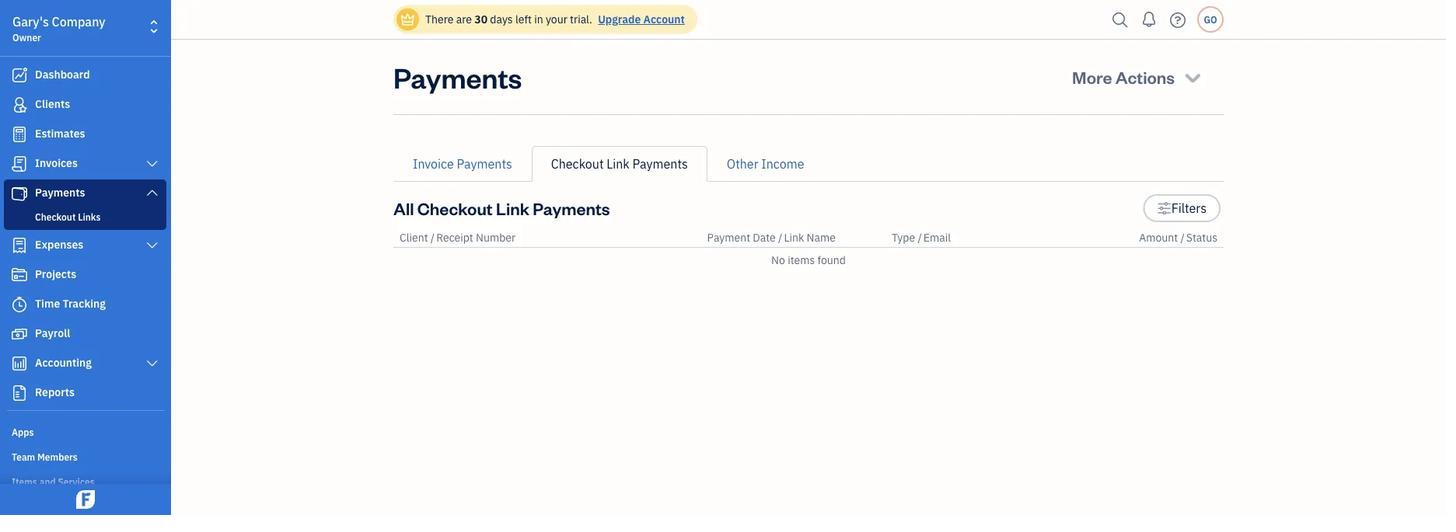 Task type: vqa. For each thing, say whether or not it's contained in the screenshot.
'(' to the left
no



Task type: describe. For each thing, give the bounding box(es) containing it.
filters button
[[1144, 194, 1221, 222]]

go to help image
[[1166, 8, 1191, 31]]

/ for client
[[431, 231, 435, 245]]

your
[[546, 12, 568, 26]]

30
[[475, 12, 488, 26]]

crown image
[[400, 11, 416, 28]]

checkout link payments link
[[532, 146, 708, 182]]

apps link
[[4, 420, 166, 443]]

time
[[35, 297, 60, 311]]

apps
[[12, 426, 34, 439]]

other
[[727, 156, 759, 172]]

accounting link
[[4, 350, 166, 378]]

all
[[394, 197, 414, 219]]

checkout link payments
[[551, 156, 688, 172]]

time tracking
[[35, 297, 106, 311]]

clients link
[[4, 91, 166, 119]]

invoices
[[35, 156, 78, 170]]

more actions
[[1073, 66, 1175, 88]]

projects
[[35, 267, 76, 282]]

payroll
[[35, 326, 70, 341]]

main element
[[0, 0, 210, 516]]

/ for type
[[918, 231, 922, 245]]

no items found
[[772, 253, 846, 268]]

status
[[1187, 231, 1218, 245]]

members
[[37, 451, 78, 464]]

time tracking link
[[4, 291, 166, 319]]

checkout links
[[35, 211, 101, 223]]

number
[[476, 231, 516, 245]]

payment date / link name
[[707, 231, 836, 245]]

links
[[78, 211, 101, 223]]

settings image
[[1158, 199, 1172, 218]]

in
[[534, 12, 543, 26]]

/ for amount
[[1181, 231, 1185, 245]]

type
[[892, 231, 916, 245]]

payments link
[[4, 180, 166, 208]]

go
[[1204, 13, 1218, 26]]

team members link
[[4, 445, 166, 468]]

left
[[516, 12, 532, 26]]

other income link
[[708, 146, 824, 182]]

chevron large down image for accounting
[[145, 358, 159, 370]]

expense image
[[10, 238, 29, 254]]

payments inside checkout link payments link
[[633, 156, 688, 172]]

amount / status
[[1140, 231, 1218, 245]]

projects link
[[4, 261, 166, 289]]

items and services image
[[12, 475, 166, 488]]

invoice payments link
[[394, 146, 532, 182]]

report image
[[10, 386, 29, 401]]

2 horizontal spatial link
[[784, 231, 804, 245]]

project image
[[10, 268, 29, 283]]

email
[[924, 231, 951, 245]]

all checkout link payments
[[394, 197, 610, 219]]

clients
[[35, 97, 70, 111]]

upgrade
[[598, 12, 641, 26]]

items
[[788, 253, 815, 268]]

trial.
[[570, 12, 593, 26]]



Task type: locate. For each thing, give the bounding box(es) containing it.
chevron large down image
[[145, 187, 159, 199], [145, 358, 159, 370]]

chevron large down image for expenses
[[145, 240, 159, 252]]

invoice
[[413, 156, 454, 172]]

amount button
[[1140, 231, 1178, 245]]

1 vertical spatial chevron large down image
[[145, 358, 159, 370]]

chart image
[[10, 356, 29, 372]]

income
[[762, 156, 805, 172]]

chevron large down image inside "invoices" link
[[145, 158, 159, 170]]

chevron large down image down estimates link
[[145, 158, 159, 170]]

/ right date
[[779, 231, 783, 245]]

payment
[[707, 231, 751, 245]]

company
[[52, 14, 105, 30]]

/
[[431, 231, 435, 245], [779, 231, 783, 245], [918, 231, 922, 245], [1181, 231, 1185, 245]]

client
[[400, 231, 428, 245]]

reports link
[[4, 380, 166, 408]]

invoices link
[[4, 150, 166, 178]]

1 vertical spatial link
[[496, 197, 530, 219]]

link
[[607, 156, 630, 172], [496, 197, 530, 219], [784, 231, 804, 245]]

receipt
[[437, 231, 473, 245]]

timer image
[[10, 297, 29, 313]]

2 vertical spatial link
[[784, 231, 804, 245]]

chevron large down image down the checkout links link
[[145, 240, 159, 252]]

payment date button
[[707, 231, 776, 245]]

2 / from the left
[[779, 231, 783, 245]]

search image
[[1108, 8, 1133, 31]]

client image
[[10, 97, 29, 113]]

expenses link
[[4, 232, 166, 260]]

0 horizontal spatial link
[[496, 197, 530, 219]]

filters
[[1172, 200, 1207, 217]]

1 vertical spatial chevron large down image
[[145, 240, 159, 252]]

found
[[818, 253, 846, 268]]

chevron large down image inside expenses 'link'
[[145, 240, 159, 252]]

owner
[[12, 31, 41, 44]]

expenses
[[35, 238, 83, 252]]

chevron large down image for payments
[[145, 187, 159, 199]]

payroll link
[[4, 320, 166, 348]]

payment image
[[10, 186, 29, 201]]

type / email
[[892, 231, 951, 245]]

1 chevron large down image from the top
[[145, 158, 159, 170]]

checkout inside main element
[[35, 211, 76, 223]]

estimates link
[[4, 121, 166, 149]]

chevron large down image up reports link
[[145, 358, 159, 370]]

accounting
[[35, 356, 92, 370]]

chevrondown image
[[1183, 66, 1204, 88]]

money image
[[10, 327, 29, 342]]

3 / from the left
[[918, 231, 922, 245]]

go button
[[1198, 6, 1224, 33]]

reports
[[35, 385, 75, 400]]

estimates
[[35, 126, 85, 141]]

are
[[456, 12, 472, 26]]

team members
[[12, 451, 78, 464]]

invoice image
[[10, 156, 29, 172]]

other income
[[727, 156, 805, 172]]

1 horizontal spatial link
[[607, 156, 630, 172]]

2 horizontal spatial checkout
[[551, 156, 604, 172]]

checkout for checkout links
[[35, 211, 76, 223]]

checkout for checkout link payments
[[551, 156, 604, 172]]

more actions button
[[1059, 58, 1218, 96]]

dashboard link
[[4, 61, 166, 89]]

dashboard image
[[10, 68, 29, 83]]

chevron large down image
[[145, 158, 159, 170], [145, 240, 159, 252]]

dashboard
[[35, 67, 90, 82]]

tracking
[[63, 297, 106, 311]]

1 horizontal spatial checkout
[[418, 197, 493, 219]]

4 / from the left
[[1181, 231, 1185, 245]]

upgrade account link
[[595, 12, 685, 26]]

account
[[644, 12, 685, 26]]

/ right client
[[431, 231, 435, 245]]

estimate image
[[10, 127, 29, 142]]

checkout
[[551, 156, 604, 172], [418, 197, 493, 219], [35, 211, 76, 223]]

checkout links link
[[7, 208, 163, 226]]

0 vertical spatial link
[[607, 156, 630, 172]]

there are 30 days left in your trial. upgrade account
[[425, 12, 685, 26]]

actions
[[1116, 66, 1175, 88]]

invoice payments
[[413, 156, 512, 172]]

gary's company owner
[[12, 14, 105, 44]]

payments inside payments link
[[35, 185, 85, 200]]

/ right type
[[918, 231, 922, 245]]

date
[[753, 231, 776, 245]]

no
[[772, 253, 785, 268]]

chevron large down image inside payments link
[[145, 187, 159, 199]]

amount
[[1140, 231, 1178, 245]]

1 / from the left
[[431, 231, 435, 245]]

0 horizontal spatial checkout
[[35, 211, 76, 223]]

gary's
[[12, 14, 49, 30]]

team
[[12, 451, 35, 464]]

/ left status
[[1181, 231, 1185, 245]]

chevron large down image up the checkout links link
[[145, 187, 159, 199]]

0 vertical spatial chevron large down image
[[145, 158, 159, 170]]

freshbooks image
[[73, 491, 98, 509]]

more
[[1073, 66, 1113, 88]]

client / receipt number
[[400, 231, 516, 245]]

2 chevron large down image from the top
[[145, 240, 159, 252]]

there
[[425, 12, 454, 26]]

1 chevron large down image from the top
[[145, 187, 159, 199]]

chevron large down image for invoices
[[145, 158, 159, 170]]

days
[[490, 12, 513, 26]]

payments inside invoice payments link
[[457, 156, 512, 172]]

payments
[[394, 58, 522, 95], [457, 156, 512, 172], [633, 156, 688, 172], [35, 185, 85, 200], [533, 197, 610, 219]]

2 chevron large down image from the top
[[145, 358, 159, 370]]

0 vertical spatial chevron large down image
[[145, 187, 159, 199]]

name
[[807, 231, 836, 245]]

notifications image
[[1137, 4, 1162, 35]]



